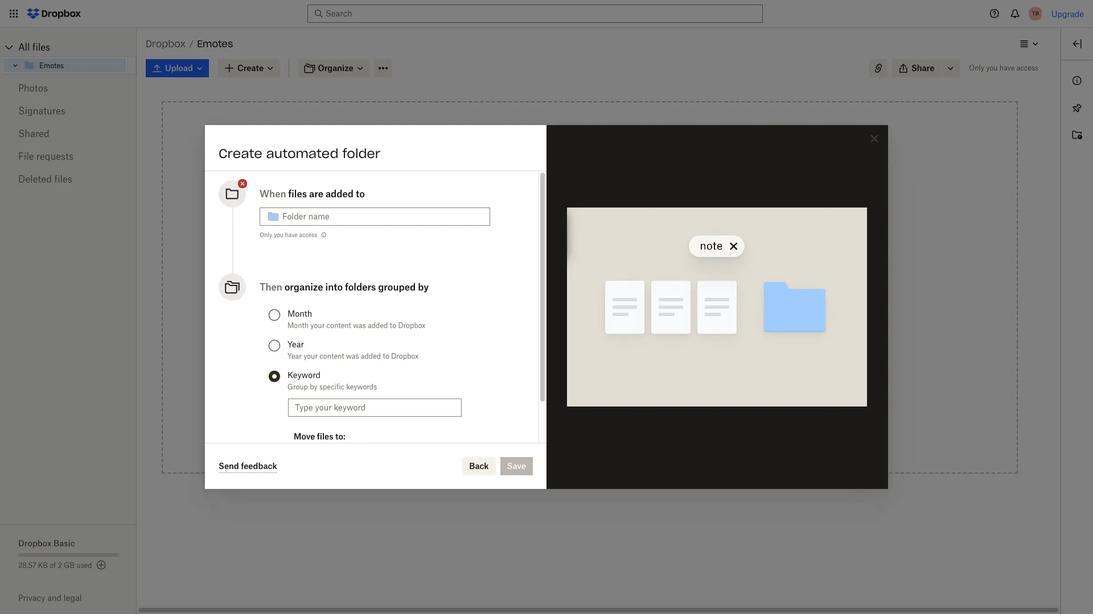 Task type: locate. For each thing, give the bounding box(es) containing it.
this right 'access'
[[551, 313, 565, 323]]

requests
[[36, 151, 73, 162]]

1 vertical spatial emotes
[[39, 61, 64, 70]]

files for deleted files
[[54, 174, 72, 185]]

folder
[[342, 146, 380, 162], [567, 313, 589, 323], [645, 377, 667, 387], [649, 409, 671, 418]]

Month radio
[[269, 310, 280, 321]]

your for month
[[311, 322, 325, 330]]

your inside year year your content was added to dropbox
[[304, 352, 318, 361]]

to down month month your content was added to dropbox on the left bottom of the page
[[383, 352, 389, 361]]

your left desktop
[[611, 313, 627, 323]]

dropbox inside year year your content was added to dropbox
[[391, 352, 419, 361]]

keyword
[[288, 371, 321, 380]]

1 vertical spatial was
[[346, 352, 359, 361]]

was up keyword group by specific keywords
[[346, 352, 359, 361]]

0 horizontal spatial and
[[47, 594, 61, 604]]

was inside year year your content was added to dropbox
[[346, 352, 359, 361]]

0 horizontal spatial from
[[549, 345, 567, 355]]

1 vertical spatial by
[[310, 383, 318, 392]]

dropbox basic
[[18, 539, 75, 549]]

to left add
[[583, 284, 591, 294]]

0 horizontal spatial only
[[260, 232, 272, 239]]

are
[[309, 188, 323, 200]]

files left to:
[[317, 432, 333, 442]]

2 vertical spatial access
[[596, 409, 621, 418]]

move files to:
[[294, 432, 345, 442]]

was inside month month your content was added to dropbox
[[353, 322, 366, 330]]

files
[[32, 42, 50, 53], [54, 174, 72, 185], [288, 188, 307, 200], [562, 214, 579, 224], [554, 377, 571, 387], [317, 432, 333, 442]]

1 horizontal spatial only you have access
[[969, 64, 1038, 72]]

28.57 kb of 2 gb used
[[18, 562, 92, 570]]

share button
[[892, 59, 941, 77]]

open pinned items image
[[1070, 101, 1084, 115]]

keywords
[[346, 383, 377, 392]]

1 horizontal spatial access
[[596, 409, 621, 418]]

feedback
[[241, 461, 277, 471]]

0 vertical spatial and
[[545, 409, 560, 418]]

files inside drop files here to upload, or use the 'upload' button
[[562, 214, 579, 224]]

0 horizontal spatial share
[[520, 409, 543, 418]]

added
[[326, 188, 354, 200], [368, 322, 388, 330], [361, 352, 381, 361], [594, 377, 617, 387]]

1 vertical spatial only you have access
[[260, 232, 317, 239]]

files left the are
[[288, 188, 307, 200]]

content inside month month your content was added to dropbox
[[327, 322, 351, 330]]

added inside month month your content was added to dropbox
[[368, 322, 388, 330]]

month down organize
[[288, 322, 309, 330]]

move
[[294, 432, 315, 442]]

share for share and manage access to this folder
[[520, 409, 543, 418]]

emotes down all files at top
[[39, 61, 64, 70]]

your for year
[[304, 352, 318, 361]]

only you have access inside create automated folder dialog
[[260, 232, 317, 239]]

to inside month month your content was added to dropbox
[[390, 322, 396, 330]]

your up keyword
[[304, 352, 318, 361]]

from right import
[[549, 345, 567, 355]]

files for request files to be added to this folder
[[554, 377, 571, 387]]

this right "be"
[[629, 377, 643, 387]]

to left "be"
[[573, 377, 580, 387]]

open details pane image
[[1070, 37, 1084, 51]]

files down file requests link
[[54, 174, 72, 185]]

basic
[[54, 539, 75, 549]]

to right here
[[600, 214, 608, 224]]

back button
[[462, 458, 496, 476]]

month
[[288, 309, 312, 319], [288, 322, 309, 330]]

0 horizontal spatial only you have access
[[260, 232, 317, 239]]

1 vertical spatial year
[[288, 352, 302, 361]]

use
[[551, 227, 565, 236]]

by inside keyword group by specific keywords
[[310, 383, 318, 392]]

files inside the more ways to add content element
[[554, 377, 571, 387]]

file requests link
[[18, 145, 118, 168]]

0 horizontal spatial by
[[310, 383, 318, 392]]

1 vertical spatial share
[[520, 409, 543, 418]]

1 vertical spatial have
[[285, 232, 298, 239]]

by right grouped
[[418, 282, 429, 293]]

send feedback
[[219, 461, 277, 471]]

this down request files to be added to this folder
[[633, 409, 647, 418]]

0 vertical spatial from
[[591, 313, 609, 323]]

1 horizontal spatial from
[[591, 313, 609, 323]]

and left "manage" at right
[[545, 409, 560, 418]]

request
[[520, 377, 552, 387]]

global header element
[[0, 0, 1093, 28]]

0 horizontal spatial you
[[274, 232, 283, 239]]

create automated folder dialog
[[205, 125, 888, 490]]

0 horizontal spatial have
[[285, 232, 298, 239]]

0 vertical spatial year
[[288, 340, 304, 350]]

files for move files to:
[[317, 432, 333, 442]]

was for year
[[346, 352, 359, 361]]

was up year year your content was added to dropbox
[[353, 322, 366, 330]]

0 horizontal spatial access
[[299, 232, 317, 239]]

added up keywords
[[361, 352, 381, 361]]

0 vertical spatial month
[[288, 309, 312, 319]]

grouped
[[378, 282, 416, 293]]

2 horizontal spatial access
[[1017, 64, 1038, 72]]

privacy
[[18, 594, 45, 604]]

keyword group by specific keywords
[[288, 371, 377, 392]]

files up the
[[562, 214, 579, 224]]

content right add
[[610, 284, 640, 294]]

1 vertical spatial access
[[299, 232, 317, 239]]

emotes right /
[[197, 38, 233, 50]]

Keyword radio
[[269, 371, 280, 383]]

share
[[911, 63, 935, 73], [520, 409, 543, 418]]

create automated folder
[[219, 146, 380, 162]]

have
[[1000, 64, 1015, 72], [285, 232, 298, 239]]

here
[[580, 214, 598, 224]]

then
[[260, 282, 282, 293]]

your down organize
[[311, 322, 325, 330]]

1 vertical spatial month
[[288, 322, 309, 330]]

to:
[[335, 432, 345, 442]]

0 vertical spatial only
[[969, 64, 984, 72]]

upload,
[[610, 214, 639, 224]]

file
[[18, 151, 34, 162]]

files right "all"
[[32, 42, 50, 53]]

content up keyword group by specific keywords
[[320, 352, 344, 361]]

access
[[1017, 64, 1038, 72], [299, 232, 317, 239], [596, 409, 621, 418]]

your inside month month your content was added to dropbox
[[311, 322, 325, 330]]

from
[[591, 313, 609, 323], [549, 345, 567, 355]]

ways
[[562, 284, 581, 294]]

back
[[469, 462, 489, 471]]

1 horizontal spatial have
[[1000, 64, 1015, 72]]

dropbox
[[146, 38, 186, 50], [398, 322, 426, 330], [391, 352, 419, 361], [18, 539, 52, 549]]

only
[[969, 64, 984, 72], [260, 232, 272, 239]]

you
[[986, 64, 998, 72], [274, 232, 283, 239]]

year up keyword
[[288, 352, 302, 361]]

0 vertical spatial was
[[353, 322, 366, 330]]

was for month
[[353, 322, 366, 330]]

emotes inside 'link'
[[39, 61, 64, 70]]

into
[[325, 282, 343, 293]]

and inside the more ways to add content element
[[545, 409, 560, 418]]

files inside tree
[[32, 42, 50, 53]]

content
[[610, 284, 640, 294], [327, 322, 351, 330], [320, 352, 344, 361]]

year right year radio
[[288, 340, 304, 350]]

added right "be"
[[594, 377, 617, 387]]

1 horizontal spatial share
[[911, 63, 935, 73]]

to
[[356, 188, 365, 200], [600, 214, 608, 224], [583, 284, 591, 294], [390, 322, 396, 330], [383, 352, 389, 361], [573, 377, 580, 387], [620, 377, 627, 387], [623, 409, 631, 418]]

your
[[611, 313, 627, 323], [311, 322, 325, 330], [304, 352, 318, 361]]

content inside year year your content was added to dropbox
[[320, 352, 344, 361]]

share inside button
[[911, 63, 935, 73]]

0 vertical spatial emotes
[[197, 38, 233, 50]]

used
[[76, 562, 92, 570]]

month right month option
[[288, 309, 312, 319]]

this
[[551, 313, 565, 323], [629, 377, 643, 387], [633, 409, 647, 418]]

year
[[288, 340, 304, 350], [288, 352, 302, 361]]

0 vertical spatial you
[[986, 64, 998, 72]]

privacy and legal link
[[18, 594, 137, 604]]

and left legal
[[47, 594, 61, 604]]

to down grouped
[[390, 322, 396, 330]]

added up year year your content was added to dropbox
[[368, 322, 388, 330]]

only you have access
[[969, 64, 1038, 72], [260, 232, 317, 239]]

files left "be"
[[554, 377, 571, 387]]

from down add
[[591, 313, 609, 323]]

1 horizontal spatial by
[[418, 282, 429, 293]]

content up year year your content was added to dropbox
[[327, 322, 351, 330]]

by down keyword
[[310, 383, 318, 392]]

and
[[545, 409, 560, 418], [47, 594, 61, 604]]

create
[[219, 146, 262, 162]]

emotes
[[197, 38, 233, 50], [39, 61, 64, 70]]

Type your keyword text field
[[295, 402, 455, 414]]

1 vertical spatial and
[[47, 594, 61, 604]]

button
[[613, 227, 638, 236]]

0 vertical spatial content
[[610, 284, 640, 294]]

0 vertical spatial have
[[1000, 64, 1015, 72]]

2 vertical spatial content
[[320, 352, 344, 361]]

1 vertical spatial you
[[274, 232, 283, 239]]

1 vertical spatial only
[[260, 232, 272, 239]]

0 horizontal spatial emotes
[[39, 61, 64, 70]]

year year your content was added to dropbox
[[288, 340, 419, 361]]

upgrade
[[1051, 9, 1084, 19]]

organize into folders grouped by
[[285, 282, 429, 293]]

0 vertical spatial share
[[911, 63, 935, 73]]

share inside the more ways to add content element
[[520, 409, 543, 418]]

files for drop files here to upload, or use the 'upload' button
[[562, 214, 579, 224]]

was
[[353, 322, 366, 330], [346, 352, 359, 361]]

0 vertical spatial access
[[1017, 64, 1038, 72]]

1 month from the top
[[288, 309, 312, 319]]

files for all files
[[32, 42, 50, 53]]

28.57
[[18, 562, 36, 570]]

1 horizontal spatial and
[[545, 409, 560, 418]]

1 vertical spatial content
[[327, 322, 351, 330]]

share and manage access to this folder
[[520, 409, 671, 418]]

added inside year year your content was added to dropbox
[[361, 352, 381, 361]]

share for share
[[911, 63, 935, 73]]

0 vertical spatial only you have access
[[969, 64, 1038, 72]]



Task type: vqa. For each thing, say whether or not it's contained in the screenshot.
Share associated with Share
yes



Task type: describe. For each thing, give the bounding box(es) containing it.
kb
[[38, 562, 48, 570]]

import
[[520, 345, 547, 355]]

0 vertical spatial this
[[551, 313, 565, 323]]

more ways to add content element
[[493, 283, 687, 437]]

content for month
[[327, 322, 351, 330]]

import from google drive
[[520, 345, 618, 355]]

only inside create automated folder dialog
[[260, 232, 272, 239]]

send feedback button
[[219, 460, 277, 474]]

legal
[[64, 594, 82, 604]]

upgrade link
[[1051, 9, 1084, 19]]

folder permissions image
[[320, 231, 329, 240]]

deleted
[[18, 174, 52, 185]]

2 month from the top
[[288, 322, 309, 330]]

drop
[[541, 214, 560, 224]]

photos link
[[18, 77, 118, 100]]

dropbox link
[[146, 36, 186, 51]]

desktop
[[629, 313, 659, 323]]

you inside create automated folder dialog
[[274, 232, 283, 239]]

to up folder name text field at the left of the page
[[356, 188, 365, 200]]

access inside create automated folder dialog
[[299, 232, 317, 239]]

emotes link
[[23, 59, 126, 72]]

0 vertical spatial by
[[418, 282, 429, 293]]

files are added to
[[288, 188, 365, 200]]

group
[[288, 383, 308, 392]]

to inside drop files here to upload, or use the 'upload' button
[[600, 214, 608, 224]]

or
[[541, 227, 549, 236]]

deleted files link
[[18, 168, 118, 191]]

month month your content was added to dropbox
[[288, 309, 426, 330]]

get more space image
[[94, 559, 108, 573]]

access this folder from your desktop
[[520, 313, 659, 323]]

privacy and legal
[[18, 594, 82, 604]]

deleted files
[[18, 174, 72, 185]]

and for manage
[[545, 409, 560, 418]]

/
[[189, 39, 194, 48]]

be
[[583, 377, 592, 387]]

1 horizontal spatial emotes
[[197, 38, 233, 50]]

1 horizontal spatial only
[[969, 64, 984, 72]]

1 vertical spatial from
[[549, 345, 567, 355]]

file requests
[[18, 151, 73, 162]]

of
[[50, 562, 56, 570]]

added right the are
[[326, 188, 354, 200]]

automated
[[266, 146, 338, 162]]

drive
[[598, 345, 618, 355]]

folders
[[345, 282, 376, 293]]

folder inside dialog
[[342, 146, 380, 162]]

2 year from the top
[[288, 352, 302, 361]]

access inside the more ways to add content element
[[596, 409, 621, 418]]

to down request files to be added to this folder
[[623, 409, 631, 418]]

dropbox / emotes
[[146, 38, 233, 50]]

when
[[260, 188, 286, 200]]

dropbox logo - go to the homepage image
[[23, 5, 85, 23]]

specific
[[319, 383, 344, 392]]

open activity image
[[1070, 129, 1084, 142]]

2
[[58, 562, 62, 570]]

signatures link
[[18, 100, 118, 122]]

all files link
[[18, 38, 137, 56]]

drop files here to upload, or use the 'upload' button
[[541, 214, 639, 236]]

1 horizontal spatial you
[[986, 64, 998, 72]]

access
[[520, 313, 548, 323]]

more ways to add content
[[540, 284, 640, 294]]

1 year from the top
[[288, 340, 304, 350]]

photos
[[18, 83, 48, 94]]

to inside year year your content was added to dropbox
[[383, 352, 389, 361]]

dropbox inside month month your content was added to dropbox
[[398, 322, 426, 330]]

Folder name text field
[[282, 211, 483, 223]]

and for legal
[[47, 594, 61, 604]]

shared
[[18, 128, 49, 139]]

open information panel image
[[1070, 74, 1084, 88]]

organize
[[285, 282, 323, 293]]

to right "be"
[[620, 377, 627, 387]]

more
[[540, 284, 560, 294]]

content for year
[[320, 352, 344, 361]]

request files to be added to this folder
[[520, 377, 667, 387]]

all files tree
[[2, 38, 137, 75]]

add
[[593, 284, 608, 294]]

1 vertical spatial this
[[629, 377, 643, 387]]

added inside the more ways to add content element
[[594, 377, 617, 387]]

all
[[18, 42, 30, 53]]

all files
[[18, 42, 50, 53]]

send
[[219, 461, 239, 471]]

Year radio
[[269, 340, 280, 352]]

manage
[[562, 409, 593, 418]]

have inside create automated folder dialog
[[285, 232, 298, 239]]

shared link
[[18, 122, 118, 145]]

your inside the more ways to add content element
[[611, 313, 627, 323]]

signatures
[[18, 105, 65, 117]]

gb
[[64, 562, 75, 570]]

'upload'
[[581, 227, 611, 236]]

google
[[569, 345, 596, 355]]

2 vertical spatial this
[[633, 409, 647, 418]]

the
[[567, 227, 579, 236]]



